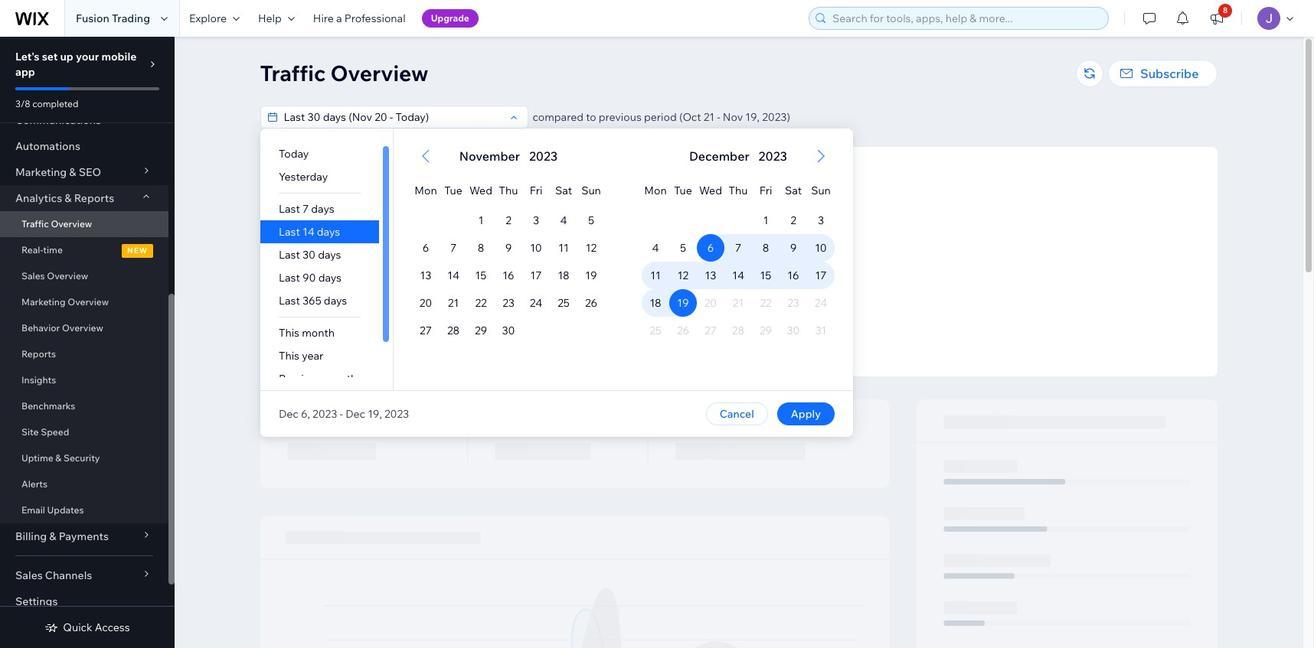 Task type: describe. For each thing, give the bounding box(es) containing it.
let's set up your mobile app
[[15, 50, 137, 79]]

1 horizontal spatial to
[[720, 312, 728, 324]]

email
[[21, 505, 45, 516]]

0 horizontal spatial 12
[[585, 241, 596, 255]]

2 horizontal spatial 7
[[735, 241, 741, 255]]

grid containing november
[[393, 129, 623, 391]]

2 17 from the left
[[815, 269, 826, 283]]

upgrade button
[[422, 9, 479, 28]]

your inside learn how to boost your traffic link
[[757, 312, 777, 324]]

& for marketing
[[69, 165, 76, 179]]

fri for 8
[[759, 184, 772, 198]]

marketing overview
[[21, 296, 109, 308]]

1 horizontal spatial 8
[[762, 241, 769, 255]]

tue for 5
[[674, 184, 692, 198]]

cancel
[[719, 407, 754, 421]]

1 9 from the left
[[505, 241, 511, 255]]

last 14 days
[[278, 225, 340, 239]]

alerts link
[[0, 472, 168, 498]]

2 16 from the left
[[787, 269, 799, 283]]

previous month
[[278, 372, 357, 386]]

professional
[[344, 11, 406, 25]]

row containing 6
[[412, 234, 605, 262]]

uptime & security
[[21, 453, 100, 464]]

compared
[[533, 110, 584, 124]]

14 inside list box
[[302, 225, 314, 239]]

1 16 from the left
[[502, 269, 514, 283]]

has
[[782, 286, 797, 298]]

enough
[[713, 268, 752, 281]]

not enough traffic you'll get an overview once your site has more traffic.
[[626, 268, 851, 298]]

23
[[502, 296, 514, 310]]

up
[[60, 50, 73, 64]]

channels
[[45, 569, 92, 583]]

hire a professional
[[313, 11, 406, 25]]

reports inside popup button
[[74, 191, 114, 205]]

this for this year
[[278, 349, 299, 363]]

overview for sales overview link
[[47, 270, 88, 282]]

your inside let's set up your mobile app
[[76, 50, 99, 64]]

fusion trading
[[76, 11, 150, 25]]

behavior overview
[[21, 322, 103, 334]]

year
[[301, 349, 323, 363]]

row containing 4
[[641, 234, 834, 262]]

previous
[[278, 372, 322, 386]]

upgrade
[[431, 12, 469, 24]]

sales overview
[[21, 270, 88, 282]]

20
[[419, 296, 432, 310]]

settings link
[[0, 589, 168, 615]]

2 10 from the left
[[815, 241, 827, 255]]

a for professional
[[336, 11, 342, 25]]

traffic overview inside "sidebar" element
[[21, 218, 92, 230]]

previous
[[599, 110, 642, 124]]

30 inside list box
[[302, 248, 315, 262]]

1 horizontal spatial 11
[[650, 269, 660, 283]]

19 inside 'cell'
[[677, 296, 689, 310]]

1 15 from the left
[[475, 269, 486, 283]]

1 for 9
[[478, 214, 483, 227]]

sidebar element
[[0, 0, 175, 649]]

0 vertical spatial 21
[[704, 110, 715, 124]]

1 vertical spatial -
[[339, 407, 343, 421]]

list box containing today
[[260, 142, 393, 391]]

6 inside cell
[[707, 241, 714, 255]]

expert
[[761, 335, 789, 347]]

2 15 from the left
[[760, 269, 771, 283]]

today
[[278, 147, 309, 161]]

1 17 from the left
[[530, 269, 541, 283]]

more
[[799, 286, 821, 298]]

site
[[21, 427, 39, 438]]

last for last 7 days
[[278, 202, 300, 216]]

0 vertical spatial 11
[[558, 241, 568, 255]]

Search for tools, apps, help & more... field
[[828, 8, 1104, 29]]

last 365 days
[[278, 294, 347, 308]]

days for last 365 days
[[323, 294, 347, 308]]

thu for 7
[[728, 184, 747, 198]]

overview for marketing overview link
[[68, 296, 109, 308]]

page skeleton image
[[260, 400, 1217, 649]]

this month
[[278, 326, 334, 340]]

days for last 90 days
[[318, 271, 341, 285]]

updates
[[47, 505, 84, 516]]

3/8 completed
[[15, 98, 78, 110]]

22
[[475, 296, 486, 310]]

1 horizontal spatial 14
[[447, 269, 459, 283]]

learn how to boost your traffic
[[673, 312, 804, 324]]

& for analytics
[[65, 191, 72, 205]]

0 horizontal spatial 8
[[477, 241, 484, 255]]

traffic inside not enough traffic you'll get an overview once your site has more traffic.
[[754, 268, 786, 281]]

mon tue wed thu for 5
[[644, 184, 747, 198]]

last for last 14 days
[[278, 225, 300, 239]]

billing
[[15, 530, 47, 544]]

sat for 11
[[555, 184, 572, 198]]

quick access
[[63, 621, 130, 635]]

1 horizontal spatial 19,
[[745, 110, 760, 124]]

1 13 from the left
[[420, 269, 431, 283]]

24
[[530, 296, 542, 310]]

let's
[[15, 50, 40, 64]]

mobile
[[101, 50, 137, 64]]

site
[[764, 286, 780, 298]]

25
[[557, 296, 569, 310]]

email updates link
[[0, 498, 168, 524]]

row containing 11
[[641, 262, 834, 290]]

1 for 7
[[763, 214, 768, 227]]

hire a marketing expert link
[[689, 334, 789, 348]]

last 90 days
[[278, 271, 341, 285]]

27
[[419, 324, 431, 338]]

row containing 20
[[412, 290, 605, 317]]

2 row group from the left
[[623, 207, 853, 391]]

app
[[15, 65, 35, 79]]

29
[[474, 324, 487, 338]]

hire a professional link
[[304, 0, 415, 37]]

1 horizontal spatial traffic overview
[[260, 60, 428, 87]]

how
[[700, 312, 718, 324]]

1 horizontal spatial 18
[[649, 296, 661, 310]]

mon for 6
[[414, 184, 437, 198]]

automations
[[15, 139, 80, 153]]

subscribe
[[1140, 66, 1199, 81]]

benchmarks link
[[0, 394, 168, 420]]

access
[[95, 621, 130, 635]]

row containing 18
[[641, 290, 834, 317]]

days for last 30 days
[[318, 248, 341, 262]]

1 dec from the left
[[278, 407, 298, 421]]

marketing overview link
[[0, 290, 168, 316]]

days for last 14 days
[[317, 225, 340, 239]]

learn
[[673, 312, 698, 324]]

2 9 from the left
[[790, 241, 796, 255]]

apply
[[791, 407, 821, 421]]

quick
[[63, 621, 92, 635]]

2 horizontal spatial 14
[[732, 269, 744, 283]]

tue for 7
[[444, 184, 462, 198]]

hire a marketing expert
[[689, 335, 789, 347]]

6,
[[301, 407, 310, 421]]

sat for 9
[[785, 184, 802, 198]]

learn how to boost your traffic link
[[673, 311, 804, 325]]

marketing & seo button
[[0, 159, 168, 185]]

1 horizontal spatial 4
[[652, 241, 659, 255]]

dec 6, 2023 - dec 19, 2023
[[278, 407, 409, 421]]

communications button
[[0, 107, 168, 133]]

90
[[302, 271, 316, 285]]

2 13 from the left
[[705, 269, 716, 283]]



Task type: locate. For each thing, give the bounding box(es) containing it.
0 vertical spatial 12
[[585, 241, 596, 255]]

this left year
[[278, 349, 299, 363]]

3 for 9
[[818, 214, 824, 227]]

1 down november
[[478, 214, 483, 227]]

marketing for marketing overview
[[21, 296, 66, 308]]

month up year
[[301, 326, 334, 340]]

a
[[336, 11, 342, 25], [709, 335, 714, 347]]

days for last 7 days
[[311, 202, 334, 216]]

wed
[[469, 184, 492, 198], [699, 184, 722, 198]]

your inside not enough traffic you'll get an overview once your site has more traffic.
[[743, 286, 762, 298]]

11 up 25
[[558, 241, 568, 255]]

- right 6,
[[339, 407, 343, 421]]

1 wed from the left
[[469, 184, 492, 198]]

0 horizontal spatial 13
[[420, 269, 431, 283]]

0 horizontal spatial 14
[[302, 225, 314, 239]]

behavior
[[21, 322, 60, 334]]

30 up 90
[[302, 248, 315, 262]]

your right up
[[76, 50, 99, 64]]

19, right 6,
[[367, 407, 382, 421]]

december
[[689, 149, 749, 164]]

1 horizontal spatial sat
[[785, 184, 802, 198]]

6 up 20
[[422, 241, 429, 255]]

payments
[[59, 530, 109, 544]]

hire for hire a professional
[[313, 11, 334, 25]]

2 vertical spatial your
[[757, 312, 777, 324]]

0 horizontal spatial to
[[586, 110, 596, 124]]

0 horizontal spatial hire
[[313, 11, 334, 25]]

None field
[[279, 106, 504, 128]]

days right 365
[[323, 294, 347, 308]]

communications
[[15, 113, 101, 127]]

row group
[[393, 207, 623, 391], [623, 207, 853, 391]]

0 horizontal spatial alert
[[454, 147, 562, 165]]

behavior overview link
[[0, 316, 168, 342]]

month
[[301, 326, 334, 340], [324, 372, 357, 386]]

2 mon tue wed thu from the left
[[644, 184, 747, 198]]

& right billing on the left of page
[[49, 530, 56, 544]]

speed
[[41, 427, 69, 438]]

1 vertical spatial 11
[[650, 269, 660, 283]]

traffic overview down hire a professional
[[260, 60, 428, 87]]

12 up 26
[[585, 241, 596, 255]]

19,
[[745, 110, 760, 124], [367, 407, 382, 421]]

8 button
[[1200, 0, 1234, 37]]

& for billing
[[49, 530, 56, 544]]

1 vertical spatial 12
[[677, 269, 688, 283]]

sales
[[21, 270, 45, 282], [15, 569, 43, 583]]

2
[[505, 214, 511, 227], [790, 214, 796, 227]]

traffic overview link
[[0, 211, 168, 237]]

0 horizontal spatial traffic overview
[[21, 218, 92, 230]]

reports
[[74, 191, 114, 205], [21, 348, 56, 360]]

hire right help button on the left of the page
[[313, 11, 334, 25]]

0 vertical spatial -
[[717, 110, 720, 124]]

2 grid from the left
[[623, 129, 853, 391]]

a for marketing
[[709, 335, 714, 347]]

1
[[478, 214, 483, 227], [763, 214, 768, 227]]

last for last 365 days
[[278, 294, 300, 308]]

1 horizontal spatial 16
[[787, 269, 799, 283]]

21 right (oct
[[704, 110, 715, 124]]

tue down 'december'
[[674, 184, 692, 198]]

2 6 from the left
[[707, 241, 714, 255]]

sales for sales channels
[[15, 569, 43, 583]]

this for this month
[[278, 326, 299, 340]]

thu down 'december'
[[728, 184, 747, 198]]

1 horizontal spatial traffic
[[260, 60, 326, 87]]

your right boost
[[757, 312, 777, 324]]

traffic down analytics
[[21, 218, 49, 230]]

new
[[127, 246, 148, 256]]

0 vertical spatial 4
[[560, 214, 567, 227]]

an
[[667, 286, 678, 298]]

1 horizontal spatial a
[[709, 335, 714, 347]]

1 mon from the left
[[414, 184, 437, 198]]

last left 365
[[278, 294, 300, 308]]

1 tue from the left
[[444, 184, 462, 198]]

0 horizontal spatial 16
[[502, 269, 514, 283]]

traffic overview
[[260, 60, 428, 87], [21, 218, 92, 230]]

14 up the once
[[732, 269, 744, 283]]

0 vertical spatial traffic
[[754, 268, 786, 281]]

overview down marketing overview link
[[62, 322, 103, 334]]

mon for 4
[[644, 184, 666, 198]]

hire down the how
[[689, 335, 707, 347]]

0 vertical spatial 18
[[557, 269, 569, 283]]

10 up 24
[[530, 241, 542, 255]]

0 horizontal spatial 19
[[585, 269, 597, 283]]

1 horizontal spatial 19
[[677, 296, 689, 310]]

0 horizontal spatial mon tue wed thu
[[414, 184, 518, 198]]

sat down 2023) on the top right
[[785, 184, 802, 198]]

last for last 90 days
[[278, 271, 300, 285]]

1 10 from the left
[[530, 241, 542, 255]]

traffic down has
[[779, 312, 804, 324]]

1 fri from the left
[[529, 184, 542, 198]]

1 vertical spatial month
[[324, 372, 357, 386]]

- left nov
[[717, 110, 720, 124]]

2 mon from the left
[[644, 184, 666, 198]]

0 horizontal spatial 21
[[448, 296, 459, 310]]

21 up 28
[[448, 296, 459, 310]]

2 thu from the left
[[728, 184, 747, 198]]

& down marketing & seo
[[65, 191, 72, 205]]

marketing up analytics
[[15, 165, 67, 179]]

1 last from the top
[[278, 202, 300, 216]]

30 right 29
[[502, 324, 515, 338]]

0 vertical spatial 19
[[585, 269, 597, 283]]

mon tue wed thu
[[414, 184, 518, 198], [644, 184, 747, 198]]

16 up 23
[[502, 269, 514, 283]]

trading
[[112, 11, 150, 25]]

2 sun from the left
[[811, 184, 830, 198]]

2 up has
[[790, 214, 796, 227]]

& right the 'uptime'
[[55, 453, 61, 464]]

traffic up site
[[754, 268, 786, 281]]

november
[[459, 149, 520, 164]]

5 last from the top
[[278, 294, 300, 308]]

0 horizontal spatial 17
[[530, 269, 541, 283]]

analytics & reports
[[15, 191, 114, 205]]

14 up 'last 30 days' at top
[[302, 225, 314, 239]]

marketing
[[15, 165, 67, 179], [21, 296, 66, 308]]

reports up insights
[[21, 348, 56, 360]]

0 horizontal spatial dec
[[278, 407, 298, 421]]

overview down professional
[[330, 60, 428, 87]]

overview for behavior overview link
[[62, 322, 103, 334]]

this up "this year"
[[278, 326, 299, 340]]

2 alert from the left
[[684, 147, 791, 165]]

0 vertical spatial 5
[[588, 214, 594, 227]]

15 up site
[[760, 269, 771, 283]]

1 vertical spatial 21
[[448, 296, 459, 310]]

a left professional
[[336, 11, 342, 25]]

time
[[43, 244, 63, 256]]

alert down the compared
[[454, 147, 562, 165]]

3 for 11
[[533, 214, 539, 227]]

28
[[447, 324, 459, 338]]

19 up the learn
[[677, 296, 689, 310]]

insights
[[21, 375, 56, 386]]

0 vertical spatial this
[[278, 326, 299, 340]]

8 inside button
[[1223, 5, 1228, 15]]

1 horizontal spatial 15
[[760, 269, 771, 283]]

1 vertical spatial traffic
[[21, 218, 49, 230]]

0 horizontal spatial 7
[[302, 202, 308, 216]]

2 sat from the left
[[785, 184, 802, 198]]

12 left the not
[[677, 269, 688, 283]]

0 horizontal spatial 6
[[422, 241, 429, 255]]

to
[[586, 110, 596, 124], [720, 312, 728, 324]]

17 up 24
[[530, 269, 541, 283]]

alert containing november
[[454, 147, 562, 165]]

last for last 30 days
[[278, 248, 300, 262]]

days up last 90 days
[[318, 248, 341, 262]]

sales down real-
[[21, 270, 45, 282]]

1 vertical spatial marketing
[[21, 296, 66, 308]]

13 up 20
[[420, 269, 431, 283]]

mon tue wed thu down november
[[414, 184, 518, 198]]

alert containing december
[[684, 147, 791, 165]]

(oct
[[679, 110, 701, 124]]

fri
[[529, 184, 542, 198], [759, 184, 772, 198]]

1 horizontal spatial 10
[[815, 241, 827, 255]]

0 vertical spatial hire
[[313, 11, 334, 25]]

0 vertical spatial your
[[76, 50, 99, 64]]

hire inside hire a marketing expert link
[[689, 335, 707, 347]]

4 last from the top
[[278, 271, 300, 285]]

0 horizontal spatial 18
[[557, 269, 569, 283]]

1 horizontal spatial -
[[717, 110, 720, 124]]

cancel button
[[705, 403, 768, 426]]

2 for 10
[[505, 214, 511, 227]]

traffic.
[[823, 286, 851, 298]]

alert
[[454, 147, 562, 165], [684, 147, 791, 165]]

0 vertical spatial sales
[[21, 270, 45, 282]]

0 horizontal spatial 2
[[505, 214, 511, 227]]

6 up the not
[[707, 241, 714, 255]]

1 thu from the left
[[499, 184, 518, 198]]

days right 90
[[318, 271, 341, 285]]

to left previous
[[586, 110, 596, 124]]

0 vertical spatial a
[[336, 11, 342, 25]]

1 horizontal spatial tue
[[674, 184, 692, 198]]

dec left 6,
[[278, 407, 298, 421]]

0 vertical spatial traffic overview
[[260, 60, 428, 87]]

site speed
[[21, 427, 69, 438]]

1 horizontal spatial sun
[[811, 184, 830, 198]]

2 tue from the left
[[674, 184, 692, 198]]

1 1 from the left
[[478, 214, 483, 227]]

last up last 14 days
[[278, 202, 300, 216]]

2 1 from the left
[[763, 214, 768, 227]]

19 up 26
[[585, 269, 597, 283]]

automations link
[[0, 133, 168, 159]]

wed down 'december'
[[699, 184, 722, 198]]

1 vertical spatial 30
[[502, 324, 515, 338]]

wed down november
[[469, 184, 492, 198]]

2 2 from the left
[[790, 214, 796, 227]]

sales channels
[[15, 569, 92, 583]]

seo
[[79, 165, 101, 179]]

sat
[[555, 184, 572, 198], [785, 184, 802, 198]]

2 fri from the left
[[759, 184, 772, 198]]

last left 90
[[278, 271, 300, 285]]

this year
[[278, 349, 323, 363]]

3 last from the top
[[278, 248, 300, 262]]

wednesday, december 6, 2023 cell
[[697, 234, 724, 262]]

& inside "popup button"
[[69, 165, 76, 179]]

thu for 9
[[499, 184, 518, 198]]

12
[[585, 241, 596, 255], [677, 269, 688, 283]]

& for uptime
[[55, 453, 61, 464]]

marketing up behavior
[[21, 296, 66, 308]]

once
[[720, 286, 741, 298]]

11
[[558, 241, 568, 255], [650, 269, 660, 283]]

1 horizontal spatial 2
[[790, 214, 796, 227]]

10 up more
[[815, 241, 827, 255]]

dec right 6,
[[345, 407, 365, 421]]

1 vertical spatial 4
[[652, 241, 659, 255]]

get
[[651, 286, 665, 298]]

grid containing december
[[623, 129, 853, 391]]

0 horizontal spatial 10
[[530, 241, 542, 255]]

marketing & seo
[[15, 165, 101, 179]]

grid
[[393, 129, 623, 391], [623, 129, 853, 391]]

0 horizontal spatial 11
[[558, 241, 568, 255]]

fri for 10
[[529, 184, 542, 198]]

0 horizontal spatial sat
[[555, 184, 572, 198]]

1 sat from the left
[[555, 184, 572, 198]]

19, right nov
[[745, 110, 760, 124]]

1 grid from the left
[[393, 129, 623, 391]]

1 vertical spatial 18
[[649, 296, 661, 310]]

1 horizontal spatial 12
[[677, 269, 688, 283]]

1 horizontal spatial 6
[[707, 241, 714, 255]]

0 horizontal spatial 9
[[505, 241, 511, 255]]

15 up 22
[[475, 269, 486, 283]]

period
[[644, 110, 677, 124]]

analytics & reports button
[[0, 185, 168, 211]]

7 inside list box
[[302, 202, 308, 216]]

subscribe button
[[1108, 60, 1217, 87]]

1 2 from the left
[[505, 214, 511, 227]]

2 for 8
[[790, 214, 796, 227]]

0 vertical spatial marketing
[[15, 165, 67, 179]]

sales up settings on the left bottom
[[15, 569, 43, 583]]

0 horizontal spatial mon
[[414, 184, 437, 198]]

0 vertical spatial month
[[301, 326, 334, 340]]

1 vertical spatial traffic overview
[[21, 218, 92, 230]]

wed for 7
[[699, 184, 722, 198]]

insights link
[[0, 368, 168, 394]]

to right the how
[[720, 312, 728, 324]]

0 vertical spatial traffic
[[260, 60, 326, 87]]

0 horizontal spatial reports
[[21, 348, 56, 360]]

13 up overview
[[705, 269, 716, 283]]

2 horizontal spatial 8
[[1223, 5, 1228, 15]]

2 this from the top
[[278, 349, 299, 363]]

settings
[[15, 595, 58, 609]]

month for this month
[[301, 326, 334, 340]]

1 up not enough traffic you'll get an overview once your site has more traffic.
[[763, 214, 768, 227]]

1 6 from the left
[[422, 241, 429, 255]]

sun for 12
[[581, 184, 601, 198]]

& left seo
[[69, 165, 76, 179]]

18 left an
[[649, 296, 661, 310]]

0 horizontal spatial 19,
[[367, 407, 382, 421]]

1 horizontal spatial dec
[[345, 407, 365, 421]]

2 last from the top
[[278, 225, 300, 239]]

13
[[420, 269, 431, 283], [705, 269, 716, 283]]

9 up 23
[[505, 241, 511, 255]]

row
[[412, 170, 605, 207], [641, 170, 834, 207], [412, 207, 605, 234], [641, 207, 834, 234], [412, 234, 605, 262], [641, 234, 834, 262], [412, 262, 605, 290], [641, 262, 834, 290], [412, 290, 605, 317], [641, 290, 834, 317], [412, 317, 605, 345], [641, 317, 834, 345]]

1 horizontal spatial alert
[[684, 147, 791, 165]]

hire for hire a marketing expert
[[689, 335, 707, 347]]

sales overview link
[[0, 263, 168, 290]]

1 horizontal spatial 21
[[704, 110, 715, 124]]

reports link
[[0, 342, 168, 368]]

row containing 13
[[412, 262, 605, 290]]

traffic inside "sidebar" element
[[21, 218, 49, 230]]

tuesday, december 19, 2023 cell
[[669, 290, 697, 317]]

sales for sales overview
[[21, 270, 45, 282]]

1 horizontal spatial 7
[[450, 241, 456, 255]]

marketing for marketing & seo
[[15, 165, 67, 179]]

1 row group from the left
[[393, 207, 623, 391]]

6
[[422, 241, 429, 255], [707, 241, 714, 255]]

benchmarks
[[21, 401, 75, 412]]

9 up has
[[790, 241, 796, 255]]

nov
[[723, 110, 743, 124]]

sat down the compared
[[555, 184, 572, 198]]

14
[[302, 225, 314, 239], [447, 269, 459, 283], [732, 269, 744, 283]]

0 horizontal spatial 3
[[533, 214, 539, 227]]

reports down seo
[[74, 191, 114, 205]]

your left site
[[743, 286, 762, 298]]

19
[[585, 269, 597, 283], [677, 296, 689, 310]]

1 mon tue wed thu from the left
[[414, 184, 518, 198]]

alerts
[[21, 479, 47, 490]]

0 horizontal spatial 1
[[478, 214, 483, 227]]

days up 'last 30 days' at top
[[317, 225, 340, 239]]

2 wed from the left
[[699, 184, 722, 198]]

1 3 from the left
[[533, 214, 539, 227]]

0 vertical spatial 19,
[[745, 110, 760, 124]]

3
[[533, 214, 539, 227], [818, 214, 824, 227]]

11 up get
[[650, 269, 660, 283]]

16 up has
[[787, 269, 799, 283]]

21
[[704, 110, 715, 124], [448, 296, 459, 310]]

0 horizontal spatial 5
[[588, 214, 594, 227]]

18 up 25
[[557, 269, 569, 283]]

sales channels button
[[0, 563, 168, 589]]

2 3 from the left
[[818, 214, 824, 227]]

quick access button
[[45, 621, 130, 635]]

2 dec from the left
[[345, 407, 365, 421]]

traffic overview up time
[[21, 218, 92, 230]]

month for previous month
[[324, 372, 357, 386]]

hire inside hire a professional link
[[313, 11, 334, 25]]

marketing
[[716, 335, 759, 347]]

0 vertical spatial to
[[586, 110, 596, 124]]

boost
[[731, 312, 755, 324]]

0 horizontal spatial traffic
[[21, 218, 49, 230]]

thu down november
[[499, 184, 518, 198]]

apply button
[[777, 403, 834, 426]]

traffic
[[754, 268, 786, 281], [779, 312, 804, 324]]

0 horizontal spatial wed
[[469, 184, 492, 198]]

overview down analytics & reports on the left of page
[[51, 218, 92, 230]]

0 horizontal spatial thu
[[499, 184, 518, 198]]

26
[[585, 296, 597, 310]]

traffic down help button on the left of the page
[[260, 60, 326, 87]]

real-time
[[21, 244, 63, 256]]

month up the dec 6, 2023 - dec 19, 2023 on the bottom left
[[324, 372, 357, 386]]

1 horizontal spatial 1
[[763, 214, 768, 227]]

17 up more
[[815, 269, 826, 283]]

mon tue wed thu for 7
[[414, 184, 518, 198]]

0 horizontal spatial -
[[339, 407, 343, 421]]

overview up marketing overview
[[47, 270, 88, 282]]

2023)
[[762, 110, 790, 124]]

0 horizontal spatial 15
[[475, 269, 486, 283]]

site speed link
[[0, 420, 168, 446]]

1 horizontal spatial wed
[[699, 184, 722, 198]]

14 up 28
[[447, 269, 459, 283]]

a down the how
[[709, 335, 714, 347]]

1 sun from the left
[[581, 184, 601, 198]]

1 vertical spatial reports
[[21, 348, 56, 360]]

wed for 9
[[469, 184, 492, 198]]

list box
[[260, 142, 393, 391]]

1 horizontal spatial fri
[[759, 184, 772, 198]]

analytics
[[15, 191, 62, 205]]

tue down november
[[444, 184, 462, 198]]

1 alert from the left
[[454, 147, 562, 165]]

1 vertical spatial this
[[278, 349, 299, 363]]

days up last 14 days
[[311, 202, 334, 216]]

last down last 14 days
[[278, 248, 300, 262]]

1 vertical spatial 5
[[680, 241, 686, 255]]

2 down november
[[505, 214, 511, 227]]

1 vertical spatial 19
[[677, 296, 689, 310]]

1 vertical spatial your
[[743, 286, 762, 298]]

sun for 10
[[811, 184, 830, 198]]

0 horizontal spatial 4
[[560, 214, 567, 227]]

alert down nov
[[684, 147, 791, 165]]

row containing 27
[[412, 317, 605, 345]]

-
[[717, 110, 720, 124], [339, 407, 343, 421]]

help
[[258, 11, 282, 25]]

overview down sales overview link
[[68, 296, 109, 308]]

0 vertical spatial 30
[[302, 248, 315, 262]]

1 vertical spatial traffic
[[779, 312, 804, 324]]

security
[[63, 453, 100, 464]]

1 this from the top
[[278, 326, 299, 340]]

overview for traffic overview link
[[51, 218, 92, 230]]

your
[[76, 50, 99, 64], [743, 286, 762, 298], [757, 312, 777, 324]]

sales inside dropdown button
[[15, 569, 43, 583]]

mon tue wed thu down 'december'
[[644, 184, 747, 198]]

5
[[588, 214, 594, 227], [680, 241, 686, 255]]

last down 'last 7 days'
[[278, 225, 300, 239]]

marketing inside "popup button"
[[15, 165, 67, 179]]

0 horizontal spatial tue
[[444, 184, 462, 198]]

1 horizontal spatial 5
[[680, 241, 686, 255]]



Task type: vqa. For each thing, say whether or not it's contained in the screenshot.


